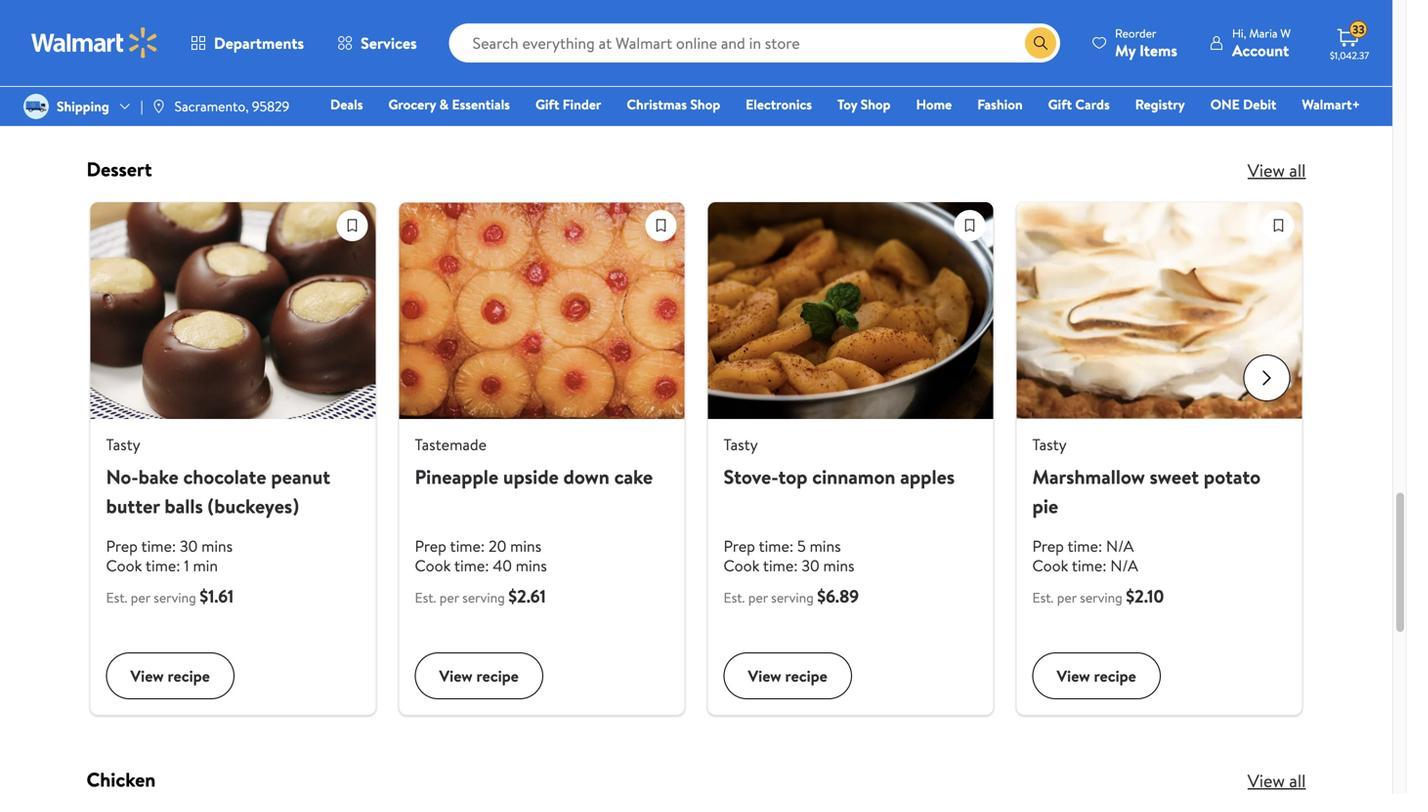 Task type: locate. For each thing, give the bounding box(es) containing it.
tasty for stove-
[[724, 434, 758, 455]]

prep down "pie"
[[1033, 536, 1064, 557]]

prep inside prep time: 20 mins cook time: 40 mins
[[415, 536, 447, 557]]

per inside "est. per serving $2.61"
[[439, 588, 459, 607]]

cook
[[106, 555, 142, 577], [415, 555, 451, 577], [724, 555, 760, 577], [1033, 555, 1069, 577]]

top
[[778, 463, 808, 491]]

cards
[[1075, 95, 1110, 114]]

items
[[1140, 40, 1178, 61]]

est. down prep time: n/a cook time: n/a
[[1033, 588, 1054, 607]]

view recipe for marshmallow sweet potato pie
[[1057, 666, 1136, 687]]

4 cook from the left
[[1033, 555, 1069, 577]]

serving down '40'
[[462, 588, 505, 607]]

electronics link
[[737, 94, 821, 115]]

next
[[635, 4, 668, 29]]

30 inside prep time: 5 mins cook time: 30 mins
[[802, 555, 820, 577]]

departments
[[214, 32, 304, 54]]

serving for upside
[[462, 588, 505, 607]]

cook up est. per serving $1.61
[[106, 555, 142, 577]]

grocery & essentials link
[[380, 94, 519, 115]]

est. inside "est. per serving $2.61"
[[415, 588, 436, 607]]

1 gift from the left
[[536, 95, 559, 114]]

recipe for pineapple upside down cake
[[476, 666, 519, 687]]

0 horizontal spatial 30
[[180, 536, 198, 557]]

 image
[[151, 99, 167, 114]]

$2.61
[[508, 584, 546, 609]]

per down prep time: 20 mins cook time: 40 mins
[[439, 588, 459, 607]]

0 horizontal spatial gift
[[536, 95, 559, 114]]

2 cook from the left
[[415, 555, 451, 577]]

view recipe down est. per serving $1.61
[[130, 666, 210, 687]]

est. per serving $2.10
[[1033, 584, 1164, 609]]

1 all from the top
[[1289, 158, 1306, 183]]

2 est. from the left
[[415, 588, 436, 607]]

1 vertical spatial view all link
[[1248, 769, 1306, 794]]

test image for marshmallow sweet potato pie
[[1264, 211, 1293, 240]]

40
[[493, 555, 512, 577]]

marshmallow sweet potato pie
[[1033, 463, 1261, 520]]

per inside est. per serving $6.89
[[748, 588, 768, 607]]

(buckeyes)
[[208, 493, 299, 520]]

apples
[[900, 463, 955, 491]]

est. inside est. per serving $2.10
[[1033, 588, 1054, 607]]

cook inside prep time: 20 mins cook time: 40 mins
[[415, 555, 451, 577]]

per
[[131, 588, 150, 607], [439, 588, 459, 607], [748, 588, 768, 607], [1057, 588, 1077, 607]]

pineapple upside down cake
[[415, 463, 653, 491]]

gift finder
[[536, 95, 601, 114]]

2 view all link from the top
[[1248, 769, 1306, 794]]

sacramento, 95829
[[175, 97, 290, 116]]

view all for dessert
[[1248, 158, 1306, 183]]

0 horizontal spatial test image
[[646, 211, 676, 240]]

per for pineapple upside down cake
[[439, 588, 459, 607]]

1 prep from the left
[[106, 536, 138, 557]]

3 prep from the left
[[724, 536, 755, 557]]

1 horizontal spatial gift
[[1048, 95, 1072, 114]]

view all link
[[1248, 158, 1306, 183], [1248, 769, 1306, 794]]

2 test image from the left
[[1264, 211, 1293, 240]]

pie
[[1033, 493, 1059, 520]]

2 tasty from the left
[[724, 434, 758, 455]]

serving down prep time: 5 mins cook time: 30 mins
[[771, 588, 814, 607]]

view all
[[1248, 158, 1306, 183], [1248, 769, 1306, 794]]

shop for christmas
[[690, 95, 720, 114]]

est. down prep time: 30 mins cook time: 1 min
[[106, 588, 127, 607]]

per down prep time: n/a cook time: n/a
[[1057, 588, 1077, 607]]

prep down butter
[[106, 536, 138, 557]]

0 horizontal spatial tasty
[[106, 434, 140, 455]]

stove-top cinnamon apples image
[[708, 202, 993, 419]]

cook inside prep time: 5 mins cook time: 30 mins
[[724, 555, 760, 577]]

1 horizontal spatial tasty
[[724, 434, 758, 455]]

electronics
[[746, 95, 812, 114]]

chocolate
[[183, 463, 266, 491]]

cook up "est. per serving $2.61"
[[415, 555, 451, 577]]

2 serving from the left
[[462, 588, 505, 607]]

Search search field
[[449, 23, 1060, 63]]

serving inside est. per serving $2.10
[[1080, 588, 1123, 607]]

test image
[[646, 211, 676, 240], [1264, 211, 1293, 240]]

recipe for stove-top cinnamon apples
[[785, 666, 828, 687]]

1 est. from the left
[[106, 588, 127, 607]]

tasty up stove-
[[724, 434, 758, 455]]

grocery & essentials
[[388, 95, 510, 114]]

est. for stove-top cinnamon apples
[[724, 588, 745, 607]]

maria
[[1249, 25, 1278, 42]]

4 est. from the left
[[1033, 588, 1054, 607]]

3 per from the left
[[748, 588, 768, 607]]

no-
[[106, 463, 138, 491]]

per for no-bake chocolate peanut butter balls (buckeyes)
[[131, 588, 150, 607]]

1 tasty from the left
[[106, 434, 140, 455]]

test image for no-bake chocolate peanut butter balls (buckeyes)
[[338, 211, 367, 240]]

mins right 5 at the right bottom of page
[[810, 536, 841, 557]]

2 all from the top
[[1289, 769, 1306, 794]]

view for pineapple upside down cake
[[439, 666, 473, 687]]

test image for pineapple upside down cake
[[646, 211, 676, 240]]

mins right 1
[[201, 536, 233, 557]]

0 vertical spatial view all
[[1248, 158, 1306, 183]]

1 view all link from the top
[[1248, 158, 1306, 183]]

time:
[[141, 536, 176, 557], [450, 536, 485, 557], [759, 536, 794, 557], [1068, 536, 1103, 557], [146, 555, 180, 577], [454, 555, 489, 577], [763, 555, 798, 577], [1072, 555, 1107, 577]]

1 vertical spatial view all
[[1248, 769, 1306, 794]]

tasty
[[106, 434, 140, 455], [724, 434, 758, 455], [1033, 434, 1067, 455]]

dessert
[[86, 155, 152, 183]]

recipe down est. per serving $2.10
[[1094, 666, 1136, 687]]

view recipe down est. per serving $2.10
[[1057, 666, 1136, 687]]

1 cook from the left
[[106, 555, 142, 577]]

mins right 20
[[510, 536, 542, 557]]

mins inside prep time: 30 mins cook time: 1 min
[[201, 536, 233, 557]]

per inside est. per serving $2.10
[[1057, 588, 1077, 607]]

est.
[[106, 588, 127, 607], [415, 588, 436, 607], [724, 588, 745, 607], [1033, 588, 1054, 607]]

4 serving from the left
[[1080, 588, 1123, 607]]

christmas shop
[[627, 95, 720, 114]]

account
[[1232, 40, 1289, 61]]

serving inside "est. per serving $2.61"
[[462, 588, 505, 607]]

est. down prep time: 20 mins cook time: 40 mins
[[415, 588, 436, 607]]

30 up est. per serving $6.89
[[802, 555, 820, 577]]

home link
[[907, 94, 961, 115]]

view recipe
[[130, 666, 210, 687], [439, 666, 519, 687], [748, 666, 828, 687], [1057, 666, 1136, 687]]

1 view all from the top
[[1248, 158, 1306, 183]]

prep inside prep time: 5 mins cook time: 30 mins
[[724, 536, 755, 557]]

2 per from the left
[[439, 588, 459, 607]]

shop down 'now'
[[690, 95, 720, 114]]

1 per from the left
[[131, 588, 150, 607]]

3 cook from the left
[[724, 555, 760, 577]]

gift for gift finder
[[536, 95, 559, 114]]

4 per from the left
[[1057, 588, 1077, 607]]

serving for sweet
[[1080, 588, 1123, 607]]

tasty up no-
[[106, 434, 140, 455]]

prep
[[106, 536, 138, 557], [415, 536, 447, 557], [724, 536, 755, 557], [1033, 536, 1064, 557]]

cook inside prep time: 30 mins cook time: 1 min
[[106, 555, 142, 577]]

0 horizontal spatial test image
[[338, 211, 367, 240]]

1 horizontal spatial test image
[[1264, 211, 1293, 240]]

gift
[[536, 95, 559, 114], [1048, 95, 1072, 114]]

30 inside prep time: 30 mins cook time: 1 min
[[180, 536, 198, 557]]

cook for stove-top cinnamon apples
[[724, 555, 760, 577]]

0 vertical spatial all
[[1289, 158, 1306, 183]]

reorder my items
[[1115, 25, 1178, 61]]

down
[[563, 463, 610, 491]]

shop
[[666, 54, 696, 73], [690, 95, 720, 114], [861, 95, 891, 114]]

per for marshmallow sweet potato pie
[[1057, 588, 1077, 607]]

walmart+
[[1302, 95, 1360, 114]]

reorder
[[1115, 25, 1157, 42]]

mins
[[201, 536, 233, 557], [510, 536, 542, 557], [810, 536, 841, 557], [516, 555, 547, 577], [823, 555, 855, 577]]

view recipe for stove-top cinnamon apples
[[748, 666, 828, 687]]

serving down 1
[[154, 588, 196, 607]]

est. inside est. per serving $1.61
[[106, 588, 127, 607]]

recipe down est. per serving $6.89
[[785, 666, 828, 687]]

recipe down "est. per serving $2.61"
[[476, 666, 519, 687]]

w
[[1281, 25, 1291, 42]]

prep left 20
[[415, 536, 447, 557]]

view all for chicken
[[1248, 769, 1306, 794]]

2 view all from the top
[[1248, 769, 1306, 794]]

2 test image from the left
[[955, 211, 985, 240]]

1 test image from the left
[[646, 211, 676, 240]]

gift cards link
[[1039, 94, 1119, 115]]

1 horizontal spatial test image
[[955, 211, 985, 240]]

est. down prep time: 5 mins cook time: 30 mins
[[724, 588, 745, 607]]

20
[[489, 536, 507, 557]]

1 vertical spatial all
[[1289, 769, 1306, 794]]

prep time: 5 mins cook time: 30 mins
[[724, 536, 855, 577]]

4 view recipe from the left
[[1057, 666, 1136, 687]]

3 serving from the left
[[771, 588, 814, 607]]

walmart image
[[31, 27, 158, 59]]

per down prep time: 5 mins cook time: 30 mins
[[748, 588, 768, 607]]

cook up est. per serving $6.89
[[724, 555, 760, 577]]

prep time: 20 mins cook time: 40 mins
[[415, 536, 547, 577]]

1 view recipe from the left
[[130, 666, 210, 687]]

2 gift from the left
[[1048, 95, 1072, 114]]

2 prep from the left
[[415, 536, 447, 557]]

3 est. from the left
[[724, 588, 745, 607]]

1 test image from the left
[[338, 211, 367, 240]]

mins right '40'
[[516, 555, 547, 577]]

serving inside est. per serving $1.61
[[154, 588, 196, 607]]

est. inside est. per serving $6.89
[[724, 588, 745, 607]]

0 vertical spatial view all link
[[1248, 158, 1306, 183]]

Walmart Site-Wide search field
[[449, 23, 1060, 63]]

tasty for no-
[[106, 434, 140, 455]]

recipe down est. per serving $1.61
[[168, 666, 210, 687]]

butter
[[106, 493, 160, 520]]

prep inside prep time: n/a cook time: n/a
[[1033, 536, 1064, 557]]

serving inside est. per serving $6.89
[[771, 588, 814, 607]]

test image
[[338, 211, 367, 240], [955, 211, 985, 240]]

per down prep time: 30 mins cook time: 1 min
[[131, 588, 150, 607]]

shop right toy
[[861, 95, 891, 114]]

serving left $2.10
[[1080, 588, 1123, 607]]

gift left cards
[[1048, 95, 1072, 114]]

serving
[[154, 588, 196, 607], [462, 588, 505, 607], [771, 588, 814, 607], [1080, 588, 1123, 607]]

per inside est. per serving $1.61
[[131, 588, 150, 607]]

christmas
[[627, 95, 687, 114]]

prep left 5 at the right bottom of page
[[724, 536, 755, 557]]

cook up est. per serving $2.10
[[1033, 555, 1069, 577]]

view
[[1248, 158, 1285, 183], [130, 666, 164, 687], [439, 666, 473, 687], [748, 666, 782, 687], [1057, 666, 1090, 687], [1248, 769, 1285, 794]]

1 horizontal spatial 30
[[802, 555, 820, 577]]

walmart+ link
[[1293, 94, 1369, 115]]

next slide of list image
[[1244, 355, 1291, 402]]

3 tasty from the left
[[1033, 434, 1067, 455]]

3 view recipe from the left
[[748, 666, 828, 687]]

gift left finder
[[536, 95, 559, 114]]

today.
[[788, 4, 834, 29]]

30
[[180, 536, 198, 557], [802, 555, 820, 577]]

4 prep from the left
[[1033, 536, 1064, 557]]

deals
[[330, 95, 363, 114]]

pineapple
[[415, 463, 499, 491]]

$2.10
[[1126, 584, 1164, 609]]

shop left 'now'
[[666, 54, 696, 73]]

prep for stove-top cinnamon apples
[[724, 536, 755, 557]]

tasty up marshmallow
[[1033, 434, 1067, 455]]

2 view recipe from the left
[[439, 666, 519, 687]]

prep inside prep time: 30 mins cook time: 1 min
[[106, 536, 138, 557]]

view recipe down "est. per serving $2.61"
[[439, 666, 519, 687]]

1 serving from the left
[[154, 588, 196, 607]]

30 down balls
[[180, 536, 198, 557]]

2 horizontal spatial tasty
[[1033, 434, 1067, 455]]

 image
[[23, 94, 49, 119]]

view recipe down est. per serving $6.89
[[748, 666, 828, 687]]

33
[[1353, 21, 1365, 38]]

hi,
[[1232, 25, 1247, 42]]



Task type: vqa. For each thing, say whether or not it's contained in the screenshot.
customer
no



Task type: describe. For each thing, give the bounding box(es) containing it.
mins up $6.89
[[823, 555, 855, 577]]

min
[[193, 555, 218, 577]]

your
[[596, 4, 630, 29]]

est. per serving $6.89
[[724, 584, 859, 609]]

mins for upside
[[510, 536, 542, 557]]

tastemade
[[415, 434, 487, 455]]

n/a up $2.10
[[1111, 555, 1138, 577]]

services button
[[321, 20, 434, 66]]

sweet
[[1150, 463, 1199, 491]]

all for dessert
[[1289, 158, 1306, 183]]

grocery
[[388, 95, 436, 114]]

one
[[1211, 95, 1240, 114]]

cinnamon
[[812, 463, 896, 491]]

peanut
[[271, 463, 330, 491]]

one debit
[[1211, 95, 1277, 114]]

test image for stove-top cinnamon apples
[[955, 211, 985, 240]]

find your next favorite recipe today.
[[559, 4, 834, 29]]

recipe for marshmallow sweet potato pie
[[1094, 666, 1136, 687]]

home
[[916, 95, 952, 114]]

deals link
[[322, 94, 372, 115]]

debit
[[1243, 95, 1277, 114]]

favorite
[[672, 4, 732, 29]]

shop now link
[[650, 48, 742, 79]]

hi, maria w account
[[1232, 25, 1291, 61]]

fashion link
[[969, 94, 1032, 115]]

no-bake chocolate peanut butter balls (buckeyes)
[[106, 463, 330, 520]]

view for marshmallow sweet potato pie
[[1057, 666, 1090, 687]]

chicken
[[86, 766, 156, 794]]

view recipe for no-bake chocolate peanut butter balls (buckeyes)
[[130, 666, 210, 687]]

no-bake chocolate peanut butter balls (buckeyes) image
[[90, 202, 376, 419]]

services
[[361, 32, 417, 54]]

recipe left today.
[[736, 4, 784, 29]]

mins for top
[[810, 536, 841, 557]]

view for no-bake chocolate peanut butter balls (buckeyes)
[[130, 666, 164, 687]]

n/a up est. per serving $2.10
[[1106, 536, 1134, 557]]

shop now
[[666, 54, 727, 73]]

recipe for no-bake chocolate peanut butter balls (buckeyes)
[[168, 666, 210, 687]]

potato
[[1204, 463, 1261, 491]]

mins for bake
[[201, 536, 233, 557]]

prep time: 30 mins cook time: 1 min
[[106, 536, 233, 577]]

&
[[439, 95, 449, 114]]

shipping
[[57, 97, 109, 116]]

1
[[184, 555, 189, 577]]

|
[[141, 97, 143, 116]]

balls
[[165, 493, 203, 520]]

pineapple upside down cake image
[[399, 202, 685, 419]]

view all link for chicken
[[1248, 769, 1306, 794]]

per for stove-top cinnamon apples
[[748, 588, 768, 607]]

prep for no-bake chocolate peanut butter balls (buckeyes)
[[106, 536, 138, 557]]

$1,042.37
[[1330, 49, 1369, 62]]

essentials
[[452, 95, 510, 114]]

my
[[1115, 40, 1136, 61]]

now
[[699, 54, 727, 73]]

toy shop
[[838, 95, 891, 114]]

est. per serving $2.61
[[415, 584, 546, 609]]

gift finder link
[[527, 94, 610, 115]]

all for chicken
[[1289, 769, 1306, 794]]

toy shop link
[[829, 94, 900, 115]]

sacramento,
[[175, 97, 249, 116]]

serving for top
[[771, 588, 814, 607]]

5
[[797, 536, 806, 557]]

upside
[[503, 463, 559, 491]]

view for stove-top cinnamon apples
[[748, 666, 782, 687]]

cook for pineapple upside down cake
[[415, 555, 451, 577]]

tasty for marshmallow
[[1033, 434, 1067, 455]]

$1.61
[[200, 584, 234, 609]]

cake
[[614, 463, 653, 491]]

est. per serving $1.61
[[106, 584, 234, 609]]

find
[[559, 4, 592, 29]]

view recipe for pineapple upside down cake
[[439, 666, 519, 687]]

search icon image
[[1033, 35, 1049, 51]]

serving for bake
[[154, 588, 196, 607]]

cook inside prep time: n/a cook time: n/a
[[1033, 555, 1069, 577]]

view all link for dessert
[[1248, 158, 1306, 183]]

est. for marshmallow sweet potato pie
[[1033, 588, 1054, 607]]

prep time: n/a cook time: n/a
[[1033, 536, 1138, 577]]

gift for gift cards
[[1048, 95, 1072, 114]]

one debit link
[[1202, 94, 1286, 115]]

prep for pineapple upside down cake
[[415, 536, 447, 557]]

stove-top cinnamon apples
[[724, 463, 955, 491]]

est. for no-bake chocolate peanut butter balls (buckeyes)
[[106, 588, 127, 607]]

est. for pineapple upside down cake
[[415, 588, 436, 607]]

toy
[[838, 95, 857, 114]]

fashion
[[978, 95, 1023, 114]]

stove-
[[724, 463, 778, 491]]

marshmallow
[[1033, 463, 1145, 491]]

$6.89
[[817, 584, 859, 609]]

prep for marshmallow sweet potato pie
[[1033, 536, 1064, 557]]

95829
[[252, 97, 290, 116]]

cook for no-bake chocolate peanut butter balls (buckeyes)
[[106, 555, 142, 577]]

finder
[[563, 95, 601, 114]]

gift cards
[[1048, 95, 1110, 114]]

shop for toy
[[861, 95, 891, 114]]

bake
[[138, 463, 179, 491]]

departments button
[[174, 20, 321, 66]]

marshmallow sweet potato pie image
[[1017, 202, 1302, 419]]

registry link
[[1127, 94, 1194, 115]]

registry
[[1135, 95, 1185, 114]]

christmas shop link
[[618, 94, 729, 115]]



